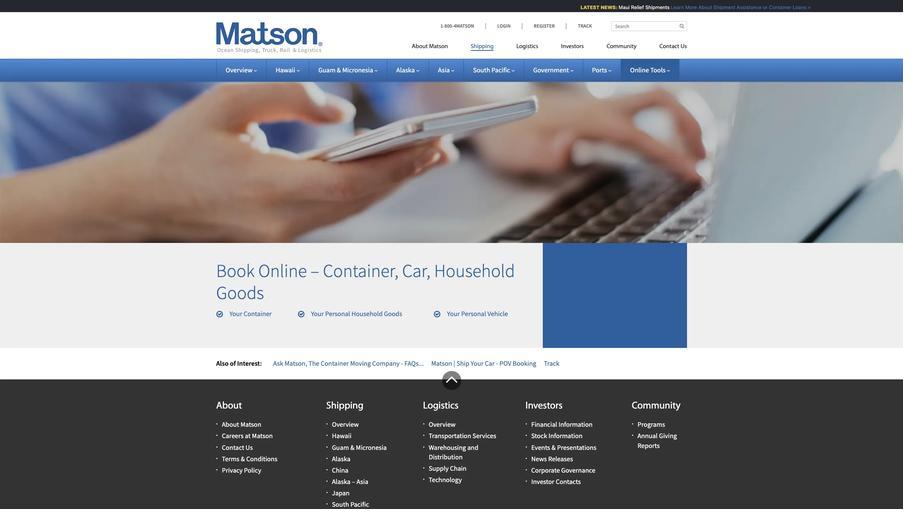 Task type: describe. For each thing, give the bounding box(es) containing it.
shipping inside footer
[[326, 402, 364, 412]]

china
[[332, 467, 349, 475]]

corporate
[[531, 467, 560, 475]]

us inside about matson careers at matson contact us terms & conditions privacy policy
[[246, 444, 253, 452]]

shipments
[[641, 4, 665, 10]]

giving
[[659, 432, 677, 441]]

0 vertical spatial contact us link
[[648, 40, 687, 55]]

overview transportation services warehousing and distribution supply chain technology
[[429, 421, 496, 485]]

0 vertical spatial asia
[[438, 66, 450, 74]]

1 vertical spatial investors
[[526, 402, 563, 412]]

ask matson, the container moving company - faqs... link
[[273, 360, 424, 368]]

– inside book online – container, car, household goods
[[311, 260, 319, 283]]

0 vertical spatial micronesia
[[342, 66, 373, 74]]

guam & micronesia
[[318, 66, 373, 74]]

alaska – asia link
[[332, 478, 368, 487]]

community link
[[595, 40, 648, 55]]

0 vertical spatial alaska
[[396, 66, 415, 74]]

ask matson, the container moving company - faqs...
[[273, 360, 424, 368]]

tools
[[651, 66, 666, 74]]

news
[[531, 455, 547, 464]]

supply chain link
[[429, 465, 467, 473]]

guam inside overview hawaii guam & micronesia alaska china alaska – asia japan south pacific
[[332, 444, 349, 452]]

your for your personal household goods
[[311, 310, 324, 319]]

login
[[497, 23, 511, 29]]

shipping inside top menu navigation
[[471, 44, 494, 50]]

privacy
[[222, 467, 243, 475]]

shipping link
[[459, 40, 505, 55]]

1 vertical spatial track
[[544, 360, 560, 368]]

events
[[531, 444, 550, 452]]

1 horizontal spatial track link
[[566, 23, 592, 29]]

news:
[[596, 4, 613, 10]]

about matson
[[412, 44, 448, 50]]

about for about matson careers at matson contact us terms & conditions privacy policy
[[222, 421, 239, 430]]

government
[[533, 66, 569, 74]]

your container link
[[230, 310, 273, 319]]

also
[[216, 360, 229, 368]]

your personal vehicle
[[447, 310, 508, 319]]

goods inside book online – container, car, household goods
[[216, 282, 264, 304]]

overview hawaii guam & micronesia alaska china alaska – asia japan south pacific
[[332, 421, 387, 510]]

pov
[[500, 360, 511, 368]]

about matson careers at matson contact us terms & conditions privacy policy
[[222, 421, 277, 475]]

more
[[681, 4, 692, 10]]

about for about matson
[[412, 44, 428, 50]]

1-
[[441, 23, 445, 29]]

policy
[[244, 467, 261, 475]]

us inside top menu navigation
[[681, 44, 687, 50]]

ports
[[592, 66, 607, 74]]

register
[[534, 23, 555, 29]]

warehousing
[[429, 444, 466, 452]]

learn more about shipment assistance or container loans > link
[[666, 4, 806, 10]]

shipment
[[709, 4, 731, 10]]

your personal vehicle link
[[447, 310, 508, 319]]

top menu navigation
[[412, 40, 687, 55]]

programs
[[638, 421, 665, 430]]

your personal household goods link
[[311, 310, 404, 319]]

investor
[[531, 478, 555, 487]]

terms
[[222, 455, 239, 464]]

and
[[468, 444, 478, 452]]

asia inside overview hawaii guam & micronesia alaska china alaska – asia japan south pacific
[[357, 478, 368, 487]]

matson left |
[[431, 360, 452, 368]]

matson right at
[[252, 432, 273, 441]]

1 vertical spatial information
[[549, 432, 583, 441]]

transportation
[[429, 432, 471, 441]]

or
[[758, 4, 763, 10]]

1 vertical spatial south pacific link
[[332, 501, 369, 510]]

matson,
[[285, 360, 307, 368]]

alaska link for asia link
[[396, 66, 420, 74]]

careers at matson link
[[222, 432, 273, 441]]

your for your personal vehicle
[[447, 310, 460, 319]]

investors link
[[550, 40, 595, 55]]

pacific inside overview hawaii guam & micronesia alaska china alaska – asia japan south pacific
[[351, 501, 369, 510]]

community inside footer
[[632, 402, 681, 412]]

0 horizontal spatial household
[[352, 310, 383, 319]]

ask
[[273, 360, 283, 368]]

& inside overview hawaii guam & micronesia alaska china alaska – asia japan south pacific
[[350, 444, 355, 452]]

interest:
[[237, 360, 262, 368]]

your for your container
[[230, 310, 242, 319]]

household inside book online – container, car, household goods
[[434, 260, 515, 283]]

booking
[[513, 360, 536, 368]]

0 vertical spatial hawaii
[[276, 66, 295, 74]]

online inside book online – container, car, household goods
[[258, 260, 307, 283]]

the
[[309, 360, 319, 368]]

asia link
[[438, 66, 455, 74]]

assistance
[[732, 4, 757, 10]]

ship
[[457, 360, 470, 368]]

about matson link for "shipping" link
[[412, 40, 459, 55]]

micronesia inside overview hawaii guam & micronesia alaska china alaska – asia japan south pacific
[[356, 444, 387, 452]]

loans
[[788, 4, 802, 10]]

matson | ship your car - pov booking link
[[431, 360, 536, 368]]

contact inside top menu navigation
[[660, 44, 679, 50]]

0 horizontal spatial logistics
[[423, 402, 459, 412]]

1 vertical spatial container
[[244, 310, 272, 319]]

company
[[372, 360, 400, 368]]

contacts
[[556, 478, 581, 487]]

about for about
[[216, 402, 242, 412]]

0 vertical spatial information
[[559, 421, 593, 430]]

1 vertical spatial track link
[[544, 360, 560, 368]]

investor contacts link
[[531, 478, 581, 487]]

annual giving reports link
[[638, 432, 677, 451]]

about matson link for careers at matson link
[[222, 421, 261, 430]]

online tools link
[[630, 66, 670, 74]]

& inside financial information stock information events & presentations news releases corporate governance investor contacts
[[552, 444, 556, 452]]

logistics inside top menu navigation
[[517, 44, 538, 50]]

transportation services link
[[429, 432, 496, 441]]

distribution
[[429, 453, 463, 462]]

book
[[216, 260, 255, 283]]

0 vertical spatial container
[[764, 4, 787, 10]]

0 vertical spatial online
[[630, 66, 649, 74]]

guam & micronesia link for asia link alaska link
[[318, 66, 378, 74]]

technology
[[429, 476, 462, 485]]

conditions
[[246, 455, 277, 464]]

search image
[[680, 24, 684, 28]]

governance
[[561, 467, 596, 475]]

1-800-4matson
[[441, 23, 474, 29]]

vehicle
[[488, 310, 508, 319]]



Task type: vqa. For each thing, say whether or not it's contained in the screenshot.
the seafood
no



Task type: locate. For each thing, give the bounding box(es) containing it.
hawaii link up china
[[332, 432, 352, 441]]

alaska link down about matson at top
[[396, 66, 420, 74]]

government link
[[533, 66, 574, 74]]

hawaii
[[276, 66, 295, 74], [332, 432, 352, 441]]

0 horizontal spatial container
[[244, 310, 272, 319]]

1 horizontal spatial contact us link
[[648, 40, 687, 55]]

0 vertical spatial shipping
[[471, 44, 494, 50]]

1 vertical spatial goods
[[384, 310, 402, 319]]

guam
[[318, 66, 336, 74], [332, 444, 349, 452]]

alaska up japan
[[332, 478, 351, 487]]

south pacific link
[[473, 66, 515, 74], [332, 501, 369, 510]]

0 horizontal spatial hawaii link
[[276, 66, 300, 74]]

logistics down register link
[[517, 44, 538, 50]]

0 horizontal spatial south
[[332, 501, 349, 510]]

south pacific
[[473, 66, 510, 74]]

0 horizontal spatial contact us link
[[222, 444, 253, 452]]

0 vertical spatial us
[[681, 44, 687, 50]]

contact inside about matson careers at matson contact us terms & conditions privacy policy
[[222, 444, 244, 452]]

shipping
[[471, 44, 494, 50], [326, 402, 364, 412]]

japan link
[[332, 490, 350, 498]]

footer containing about
[[0, 372, 903, 510]]

0 vertical spatial about matson link
[[412, 40, 459, 55]]

contact us link
[[648, 40, 687, 55], [222, 444, 253, 452]]

contact us link down 'careers'
[[222, 444, 253, 452]]

logistics down backtop image at the bottom of the page
[[423, 402, 459, 412]]

supply
[[429, 465, 449, 473]]

0 horizontal spatial pacific
[[351, 501, 369, 510]]

track right booking
[[544, 360, 560, 368]]

financial information link
[[531, 421, 593, 430]]

about inside top menu navigation
[[412, 44, 428, 50]]

0 vertical spatial hawaii link
[[276, 66, 300, 74]]

matson | ship your car - pov booking
[[431, 360, 536, 368]]

4matson
[[454, 23, 474, 29]]

1 vertical spatial micronesia
[[356, 444, 387, 452]]

1 vertical spatial community
[[632, 402, 681, 412]]

0 horizontal spatial goods
[[216, 282, 264, 304]]

1 horizontal spatial pacific
[[492, 66, 510, 74]]

1 vertical spatial logistics
[[423, 402, 459, 412]]

reports
[[638, 442, 660, 451]]

&
[[337, 66, 341, 74], [350, 444, 355, 452], [552, 444, 556, 452], [241, 455, 245, 464]]

0 horizontal spatial –
[[311, 260, 319, 283]]

guam & micronesia link for 'china' link at the left bottom's alaska link
[[332, 444, 387, 452]]

investors up government link
[[561, 44, 584, 50]]

annual
[[638, 432, 658, 441]]

community
[[607, 44, 637, 50], [632, 402, 681, 412]]

us down the search image
[[681, 44, 687, 50]]

overview inside overview hawaii guam & micronesia alaska china alaska – asia japan south pacific
[[332, 421, 359, 430]]

0 vertical spatial logistics
[[517, 44, 538, 50]]

1 horizontal spatial goods
[[384, 310, 402, 319]]

south down japan link
[[332, 501, 349, 510]]

track link right booking
[[544, 360, 560, 368]]

1 horizontal spatial south pacific link
[[473, 66, 515, 74]]

contact down 'careers'
[[222, 444, 244, 452]]

at
[[245, 432, 251, 441]]

relief
[[626, 4, 639, 10]]

- left faqs...
[[401, 360, 403, 368]]

0 vertical spatial guam & micronesia link
[[318, 66, 378, 74]]

container,
[[323, 260, 399, 283]]

0 horizontal spatial asia
[[357, 478, 368, 487]]

contact us
[[660, 44, 687, 50]]

0 vertical spatial track
[[578, 23, 592, 29]]

overview for overview
[[226, 66, 253, 74]]

1 vertical spatial –
[[352, 478, 355, 487]]

1 horizontal spatial personal
[[461, 310, 486, 319]]

1 horizontal spatial about matson link
[[412, 40, 459, 55]]

maui
[[614, 4, 625, 10]]

goods
[[216, 282, 264, 304], [384, 310, 402, 319]]

1 vertical spatial about matson link
[[222, 421, 261, 430]]

investors up financial
[[526, 402, 563, 412]]

1 horizontal spatial online
[[630, 66, 649, 74]]

0 vertical spatial track link
[[566, 23, 592, 29]]

& inside about matson careers at matson contact us terms & conditions privacy policy
[[241, 455, 245, 464]]

2 horizontal spatial overview link
[[429, 421, 456, 430]]

information up stock information link
[[559, 421, 593, 430]]

0 horizontal spatial alaska link
[[332, 455, 351, 464]]

financial
[[531, 421, 557, 430]]

0 vertical spatial guam
[[318, 66, 336, 74]]

ports link
[[592, 66, 612, 74]]

about inside about matson careers at matson contact us terms & conditions privacy policy
[[222, 421, 239, 430]]

contact up tools
[[660, 44, 679, 50]]

Search search field
[[611, 21, 687, 31]]

0 horizontal spatial personal
[[325, 310, 350, 319]]

personal for household
[[325, 310, 350, 319]]

terms & conditions link
[[222, 455, 277, 464]]

0 vertical spatial pacific
[[492, 66, 510, 74]]

hawaii link
[[276, 66, 300, 74], [332, 432, 352, 441]]

overview link for shipping
[[332, 421, 359, 430]]

1 vertical spatial hawaii link
[[332, 432, 352, 441]]

hawaii inside overview hawaii guam & micronesia alaska china alaska – asia japan south pacific
[[332, 432, 352, 441]]

1 horizontal spatial household
[[434, 260, 515, 283]]

micronesia
[[342, 66, 373, 74], [356, 444, 387, 452]]

track link
[[566, 23, 592, 29], [544, 360, 560, 368]]

blue matson logo with ocean, shipping, truck, rail and logistics written beneath it. image
[[216, 22, 323, 54]]

pacific down "alaska – asia" "link"
[[351, 501, 369, 510]]

1 vertical spatial alaska
[[332, 455, 351, 464]]

programs annual giving reports
[[638, 421, 677, 451]]

2 personal from the left
[[461, 310, 486, 319]]

south inside overview hawaii guam & micronesia alaska china alaska – asia japan south pacific
[[332, 501, 349, 510]]

about matson link down 1-
[[412, 40, 459, 55]]

1 vertical spatial asia
[[357, 478, 368, 487]]

– inside overview hawaii guam & micronesia alaska china alaska – asia japan south pacific
[[352, 478, 355, 487]]

1 vertical spatial contact
[[222, 444, 244, 452]]

1 - from the left
[[401, 360, 403, 368]]

1 vertical spatial guam & micronesia link
[[332, 444, 387, 452]]

800-
[[445, 23, 454, 29]]

of
[[230, 360, 236, 368]]

track down the latest
[[578, 23, 592, 29]]

overview link for logistics
[[429, 421, 456, 430]]

0 horizontal spatial track link
[[544, 360, 560, 368]]

0 horizontal spatial about matson link
[[222, 421, 261, 430]]

contact us link up tools
[[648, 40, 687, 55]]

1 horizontal spatial south
[[473, 66, 490, 74]]

us up terms & conditions "link" at the left of page
[[246, 444, 253, 452]]

0 vertical spatial contact
[[660, 44, 679, 50]]

None search field
[[611, 21, 687, 31]]

matson inside top menu navigation
[[429, 44, 448, 50]]

0 horizontal spatial track
[[544, 360, 560, 368]]

0 vertical spatial alaska link
[[396, 66, 420, 74]]

1 horizontal spatial overview
[[332, 421, 359, 430]]

about
[[694, 4, 707, 10], [412, 44, 428, 50], [216, 402, 242, 412], [222, 421, 239, 430]]

matson down 1-
[[429, 44, 448, 50]]

south down "shipping" link
[[473, 66, 490, 74]]

1 vertical spatial us
[[246, 444, 253, 452]]

1 horizontal spatial hawaii
[[332, 432, 352, 441]]

community up "ports" link
[[607, 44, 637, 50]]

0 vertical spatial goods
[[216, 282, 264, 304]]

pacific down "shipping" link
[[492, 66, 510, 74]]

0 horizontal spatial south pacific link
[[332, 501, 369, 510]]

stock
[[531, 432, 547, 441]]

matson up at
[[241, 421, 261, 430]]

1 horizontal spatial alaska link
[[396, 66, 420, 74]]

- right car
[[496, 360, 498, 368]]

2 vertical spatial alaska
[[332, 478, 351, 487]]

alaska link up 'china' link at the left bottom
[[332, 455, 351, 464]]

community up programs link
[[632, 402, 681, 412]]

investors inside top menu navigation
[[561, 44, 584, 50]]

releases
[[548, 455, 573, 464]]

community inside top menu navigation
[[607, 44, 637, 50]]

learn
[[666, 4, 679, 10]]

programs link
[[638, 421, 665, 430]]

overview inside the overview transportation services warehousing and distribution supply chain technology
[[429, 421, 456, 430]]

hawaii down blue matson logo with ocean, shipping, truck, rail and logistics written beneath it.
[[276, 66, 295, 74]]

1 horizontal spatial contact
[[660, 44, 679, 50]]

1 horizontal spatial –
[[352, 478, 355, 487]]

moving
[[350, 360, 371, 368]]

hawaii up china
[[332, 432, 352, 441]]

online
[[630, 66, 649, 74], [258, 260, 307, 283]]

register link
[[522, 23, 566, 29]]

information up 'events & presentations' link
[[549, 432, 583, 441]]

hawaii link down blue matson logo with ocean, shipping, truck, rail and logistics written beneath it.
[[276, 66, 300, 74]]

overview
[[226, 66, 253, 74], [332, 421, 359, 430], [429, 421, 456, 430]]

personal
[[325, 310, 350, 319], [461, 310, 486, 319]]

alaska down about matson at top
[[396, 66, 415, 74]]

2 horizontal spatial container
[[764, 4, 787, 10]]

presentations
[[557, 444, 597, 452]]

overview for overview hawaii guam & micronesia alaska china alaska – asia japan south pacific
[[332, 421, 359, 430]]

online tools
[[630, 66, 666, 74]]

book online – container, car, household goods
[[216, 260, 515, 304]]

chain
[[450, 465, 467, 473]]

1 vertical spatial online
[[258, 260, 307, 283]]

news releases link
[[531, 455, 573, 464]]

1 horizontal spatial shipping
[[471, 44, 494, 50]]

alaska up 'china' link at the left bottom
[[332, 455, 351, 464]]

0 horizontal spatial online
[[258, 260, 307, 283]]

pacific
[[492, 66, 510, 74], [351, 501, 369, 510]]

1 vertical spatial contact us link
[[222, 444, 253, 452]]

1 horizontal spatial asia
[[438, 66, 450, 74]]

south
[[473, 66, 490, 74], [332, 501, 349, 510]]

alaska link for 'china' link at the left bottom
[[332, 455, 351, 464]]

also of interest:
[[216, 360, 262, 368]]

track link down the latest
[[566, 23, 592, 29]]

events & presentations link
[[531, 444, 597, 452]]

2 - from the left
[[496, 360, 498, 368]]

0 vertical spatial south pacific link
[[473, 66, 515, 74]]

0 horizontal spatial hawaii
[[276, 66, 295, 74]]

1 horizontal spatial overview link
[[332, 421, 359, 430]]

information
[[559, 421, 593, 430], [549, 432, 583, 441]]

>
[[803, 4, 806, 10]]

0 horizontal spatial overview link
[[226, 66, 257, 74]]

japan
[[332, 490, 350, 498]]

services
[[473, 432, 496, 441]]

section
[[533, 243, 697, 349]]

your container
[[230, 310, 273, 319]]

0 horizontal spatial -
[[401, 360, 403, 368]]

1-800-4matson link
[[441, 23, 486, 29]]

1 horizontal spatial hawaii link
[[332, 432, 352, 441]]

south pacific link down japan link
[[332, 501, 369, 510]]

0 horizontal spatial us
[[246, 444, 253, 452]]

0 horizontal spatial shipping
[[326, 402, 364, 412]]

1 horizontal spatial logistics
[[517, 44, 538, 50]]

about matson link up careers at matson link
[[222, 421, 261, 430]]

hawaii link for guam & micronesia "link" related to asia link alaska link
[[276, 66, 300, 74]]

-
[[401, 360, 403, 368], [496, 360, 498, 368]]

careers
[[222, 432, 244, 441]]

corporate governance link
[[531, 467, 596, 475]]

footer
[[0, 372, 903, 510]]

1 vertical spatial household
[[352, 310, 383, 319]]

1 vertical spatial south
[[332, 501, 349, 510]]

personal for vehicle
[[461, 310, 486, 319]]

overview link
[[226, 66, 257, 74], [332, 421, 359, 430], [429, 421, 456, 430]]

1 vertical spatial shipping
[[326, 402, 364, 412]]

0 vertical spatial household
[[434, 260, 515, 283]]

0 vertical spatial south
[[473, 66, 490, 74]]

asia
[[438, 66, 450, 74], [357, 478, 368, 487]]

1 vertical spatial pacific
[[351, 501, 369, 510]]

backtop image
[[442, 372, 461, 391]]

overview for overview transportation services warehousing and distribution supply chain technology
[[429, 421, 456, 430]]

0 vertical spatial investors
[[561, 44, 584, 50]]

2 horizontal spatial overview
[[429, 421, 456, 430]]

1 horizontal spatial us
[[681, 44, 687, 50]]

0 vertical spatial –
[[311, 260, 319, 283]]

1 vertical spatial hawaii
[[332, 432, 352, 441]]

privacy policy link
[[222, 467, 261, 475]]

car
[[485, 360, 495, 368]]

customer inputing information via laptop to matson's online tools. image
[[0, 70, 903, 243]]

1 horizontal spatial track
[[578, 23, 592, 29]]

latest news: maui relief shipments learn more about shipment assistance or container loans >
[[576, 4, 806, 10]]

south pacific link down "shipping" link
[[473, 66, 515, 74]]

hawaii link for guam & micronesia "link" for 'china' link at the left bottom's alaska link
[[332, 432, 352, 441]]

2 vertical spatial container
[[321, 360, 349, 368]]

logistics
[[517, 44, 538, 50], [423, 402, 459, 412]]

technology link
[[429, 476, 462, 485]]

1 personal from the left
[[325, 310, 350, 319]]

car,
[[402, 260, 431, 283]]

alaska link
[[396, 66, 420, 74], [332, 455, 351, 464]]

0 horizontal spatial overview
[[226, 66, 253, 74]]

latest
[[576, 4, 595, 10]]

1 vertical spatial guam
[[332, 444, 349, 452]]

1 vertical spatial alaska link
[[332, 455, 351, 464]]

0 vertical spatial community
[[607, 44, 637, 50]]



